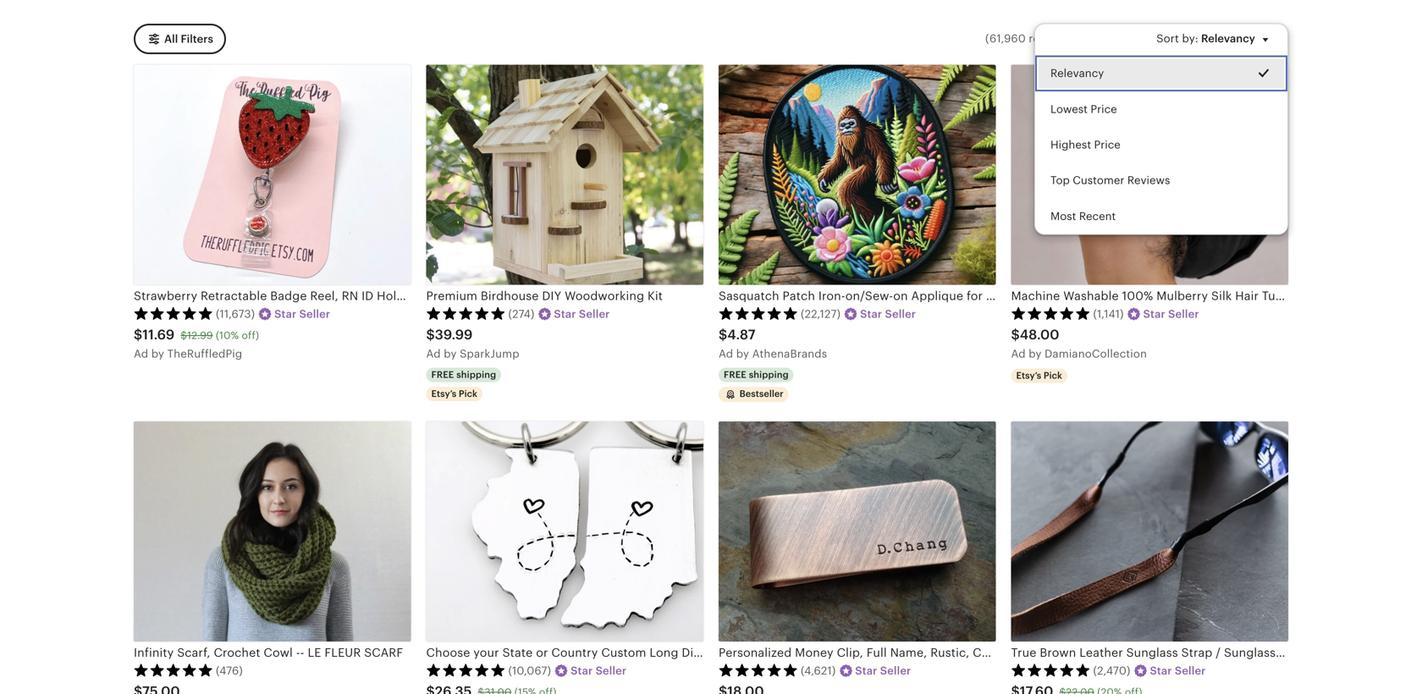Task type: describe. For each thing, give the bounding box(es) containing it.
star seller for (22,127)
[[860, 308, 916, 320]]

a inside $ 11.69 $ 12.99 (10% off) a d b y theruffledpig
[[134, 347, 141, 360]]

4.87
[[727, 327, 756, 343]]

true brown leather sunglass strap / sunglass retainer / eyewear retainers / full grain leather / monogrammed image
[[1011, 422, 1288, 642]]

$ 11.69 $ 12.99 (10% off) a d b y theruffledpig
[[134, 327, 259, 360]]

off)
[[242, 330, 259, 341]]

b for 4.87
[[736, 347, 743, 360]]

reviews
[[1127, 174, 1170, 187]]

sparkjump
[[460, 347, 519, 360]]

infinity scarf, crochet cowl -- le fleur scarf image
[[134, 422, 411, 642]]

free shipping etsy's pick
[[431, 369, 496, 399]]

star seller for (2,470)
[[1150, 664, 1206, 677]]

seller for (10,067)
[[596, 664, 627, 677]]

5 out of 5 stars image for (4,621)
[[719, 663, 798, 677]]

infinity
[[134, 646, 174, 659]]

filters
[[181, 32, 213, 45]]

menu containing relevancy
[[1034, 23, 1288, 235]]

sasquatch patch iron-on/sew-on applique for clothing jacket vest jeans backpack, nature outdoor cryptid badge, bigfoot myth, creature legend image
[[719, 65, 996, 285]]

sort
[[1156, 32, 1179, 45]]

d for 4.87
[[726, 347, 733, 360]]

star for (11,673)
[[274, 308, 297, 320]]

distance
[[682, 646, 732, 659]]

diy
[[542, 289, 561, 303]]

lowest price link
[[1035, 91, 1287, 127]]

sleeping
[[1327, 289, 1378, 303]]

d inside $ 11.69 $ 12.99 (10% off) a d b y theruffledpig
[[141, 347, 148, 360]]

pick inside free shipping etsy's pick
[[459, 388, 477, 399]]

theruffledpig
[[167, 347, 242, 360]]

$ for 39.99
[[426, 327, 435, 343]]

turban
[[1262, 289, 1302, 303]]

11.69
[[142, 327, 175, 343]]

12.99
[[187, 330, 213, 341]]

price for lowest price
[[1091, 103, 1117, 115]]

a for 4.87
[[719, 347, 726, 360]]

1 horizontal spatial etsy's
[[1016, 370, 1041, 381]]

fleur
[[324, 646, 361, 659]]

premium
[[426, 289, 477, 303]]

premium birdhouse diy woodworking kit
[[426, 289, 663, 303]]

kit
[[648, 289, 663, 303]]

5 out of 5 stars image for (10,067)
[[426, 663, 506, 677]]

5 out of 5 stars image for (2,470)
[[1011, 663, 1091, 677]]

(274)
[[508, 308, 534, 320]]

a for 48.00
[[1011, 347, 1019, 360]]

1 - from the left
[[296, 646, 300, 659]]

(10%
[[216, 330, 239, 341]]

star for (10,067)
[[571, 664, 593, 677]]

results,
[[1029, 32, 1068, 45]]

price for highest price
[[1094, 138, 1121, 151]]

lowest
[[1050, 103, 1088, 115]]

choose your state or country custom long distance keychain set image
[[426, 422, 703, 642]]

0 horizontal spatial relevancy
[[1050, 67, 1104, 80]]

$ for 48.00
[[1011, 327, 1020, 343]]

$ 4.87 a d b y athenabrands
[[719, 327, 827, 360]]

custom
[[601, 646, 646, 659]]

100%
[[1122, 289, 1153, 303]]

( 61,960 results,
[[985, 32, 1068, 45]]

strawberry retractable badge reel, rn id holder, glitter nurse key card, spring time, summer fun, medical gift, fruit accessories, dietician image
[[134, 65, 411, 285]]

star seller for (11,673)
[[274, 308, 330, 320]]

shipping for free shipping etsy's pick
[[456, 369, 496, 380]]

machine washable 100% mulberry silk hair turban for sleeping
[[1011, 289, 1378, 303]]

free for free shipping
[[724, 369, 747, 380]]

or
[[536, 646, 548, 659]]

athenabrands
[[752, 347, 827, 360]]

damianocollection
[[1045, 347, 1147, 360]]

(476)
[[216, 664, 243, 677]]

choose
[[426, 646, 470, 659]]

machine
[[1011, 289, 1060, 303]]

your
[[473, 646, 499, 659]]

61,960
[[990, 32, 1026, 45]]

d for 39.99
[[434, 347, 441, 360]]

top customer reviews
[[1050, 174, 1170, 187]]

most recent link
[[1035, 198, 1287, 234]]

star for (4,621)
[[855, 664, 877, 677]]

birdhouse
[[481, 289, 539, 303]]

$ 39.99 a d b y sparkjump
[[426, 327, 519, 360]]



Task type: locate. For each thing, give the bounding box(es) containing it.
1 a from the left
[[134, 347, 141, 360]]

star for (1,141)
[[1143, 308, 1165, 320]]

y inside the $ 4.87 a d b y athenabrands
[[743, 347, 749, 360]]

star right (11,673)
[[274, 308, 297, 320]]

for
[[1305, 289, 1324, 303]]

d inside $ 39.99 a d b y sparkjump
[[434, 347, 441, 360]]

bestseller
[[740, 388, 784, 399]]

etsy's pick
[[1016, 370, 1062, 381]]

0 vertical spatial relevancy
[[1201, 32, 1255, 45]]

(10,067)
[[508, 664, 551, 677]]

free inside free shipping etsy's pick
[[431, 369, 454, 380]]

price up top customer reviews
[[1094, 138, 1121, 151]]

relevancy
[[1201, 32, 1255, 45], [1050, 67, 1104, 80]]

all filters
[[164, 32, 213, 45]]

b inside $ 39.99 a d b y sparkjump
[[444, 347, 451, 360]]

5 out of 5 stars image for (1,141)
[[1011, 306, 1091, 320]]

lowest price
[[1050, 103, 1117, 115]]

shipping inside free shipping etsy's pick
[[456, 369, 496, 380]]

b down 11.69
[[151, 347, 158, 360]]

washable
[[1063, 289, 1119, 303]]

relevancy right the by:
[[1201, 32, 1255, 45]]

etsy's down 48.00
[[1016, 370, 1041, 381]]

1 b from the left
[[151, 347, 158, 360]]

a up "free shipping"
[[719, 347, 726, 360]]

0 horizontal spatial etsy's
[[431, 388, 456, 399]]

crochet
[[214, 646, 260, 659]]

seller right "(22,127)" at the top
[[885, 308, 916, 320]]

recent
[[1079, 210, 1116, 222]]

1 free from the left
[[431, 369, 454, 380]]

b inside the $ 4.87 a d b y athenabrands
[[736, 347, 743, 360]]

a inside $ 39.99 a d b y sparkjump
[[426, 347, 434, 360]]

2 shipping from the left
[[749, 369, 789, 380]]

seller for (2,470)
[[1175, 664, 1206, 677]]

a for 39.99
[[426, 347, 434, 360]]

(1,141)
[[1093, 308, 1124, 320]]

5 out of 5 stars image for (11,673)
[[134, 306, 213, 320]]

d inside $ 48.00 a d b y damianocollection
[[1018, 347, 1026, 360]]

y for 39.99
[[451, 347, 457, 360]]

star for (274)
[[554, 308, 576, 320]]

star seller down "woodworking"
[[554, 308, 610, 320]]

1 vertical spatial relevancy
[[1050, 67, 1104, 80]]

d down 4.87
[[726, 347, 733, 360]]

personalized money clip, full name, rustic, custom copper wallet clip, graduation gift for him, christmas present, birthday gift, antiqued image
[[719, 422, 996, 642]]

sort by: relevancy
[[1156, 32, 1255, 45]]

seller down choose your state or country custom long distance keychain set
[[596, 664, 627, 677]]

1 vertical spatial pick
[[459, 388, 477, 399]]

3 b from the left
[[736, 347, 743, 360]]

star seller right the (4,621)
[[855, 664, 911, 677]]

1 horizontal spatial shipping
[[749, 369, 789, 380]]

customer
[[1073, 174, 1124, 187]]

star
[[274, 308, 297, 320], [554, 308, 576, 320], [860, 308, 882, 320], [1143, 308, 1165, 320], [571, 664, 593, 677], [855, 664, 877, 677], [1150, 664, 1172, 677]]

price inside 'link'
[[1094, 138, 1121, 151]]

$ inside the $ 4.87 a d b y athenabrands
[[719, 327, 727, 343]]

y down the 39.99
[[451, 347, 457, 360]]

y for 48.00
[[1036, 347, 1042, 360]]

all filters button
[[134, 24, 226, 54]]

keychain
[[735, 646, 787, 659]]

shipping down sparkjump
[[456, 369, 496, 380]]

shipping
[[456, 369, 496, 380], [749, 369, 789, 380]]

3 a from the left
[[719, 347, 726, 360]]

seller right the (4,621)
[[880, 664, 911, 677]]

top
[[1050, 174, 1070, 187]]

y inside $ 11.69 $ 12.99 (10% off) a d b y theruffledpig
[[158, 347, 164, 360]]

$ inside $ 48.00 a d b y damianocollection
[[1011, 327, 1020, 343]]

highest price link
[[1035, 127, 1287, 163]]

5 out of 5 stars image down infinity
[[134, 663, 213, 677]]

free up bestseller
[[724, 369, 747, 380]]

star seller for (1,141)
[[1143, 308, 1199, 320]]

(11,673)
[[216, 308, 255, 320]]

etsy's
[[1016, 370, 1041, 381], [431, 388, 456, 399]]

b
[[151, 347, 158, 360], [444, 347, 451, 360], [736, 347, 743, 360], [1029, 347, 1036, 360]]

pick down sparkjump
[[459, 388, 477, 399]]

5 out of 5 stars image down premium
[[426, 306, 506, 320]]

star right (2,470)
[[1150, 664, 1172, 677]]

scarf
[[364, 646, 403, 659]]

$ for 4.87
[[719, 327, 727, 343]]

(4,621)
[[801, 664, 836, 677]]

b down the 39.99
[[444, 347, 451, 360]]

b for 39.99
[[444, 347, 451, 360]]

$ for 11.69
[[134, 327, 142, 343]]

y inside $ 39.99 a d b y sparkjump
[[451, 347, 457, 360]]

star right the (4,621)
[[855, 664, 877, 677]]

3 y from the left
[[743, 347, 749, 360]]

seller right (11,673)
[[299, 308, 330, 320]]

cowl
[[264, 646, 293, 659]]

b inside $ 11.69 $ 12.99 (10% off) a d b y theruffledpig
[[151, 347, 158, 360]]

pick
[[1044, 370, 1062, 381], [459, 388, 477, 399]]

b down 48.00
[[1029, 347, 1036, 360]]

1 d from the left
[[141, 347, 148, 360]]

machine washable 100% mulberry silk hair turban for sleeping image
[[1011, 65, 1288, 285]]

5 out of 5 stars image down choose
[[426, 663, 506, 677]]

1 vertical spatial etsy's
[[431, 388, 456, 399]]

0 horizontal spatial free
[[431, 369, 454, 380]]

5 out of 5 stars image left (2,470)
[[1011, 663, 1091, 677]]

star seller right (11,673)
[[274, 308, 330, 320]]

choose your state or country custom long distance keychain set
[[426, 646, 810, 659]]

y down 48.00
[[1036, 347, 1042, 360]]

star down country
[[571, 664, 593, 677]]

a inside the $ 4.87 a d b y athenabrands
[[719, 347, 726, 360]]

seller for (4,621)
[[880, 664, 911, 677]]

pick down $ 48.00 a d b y damianocollection
[[1044, 370, 1062, 381]]

seller
[[299, 308, 330, 320], [579, 308, 610, 320], [885, 308, 916, 320], [1168, 308, 1199, 320], [596, 664, 627, 677], [880, 664, 911, 677], [1175, 664, 1206, 677]]

2 free from the left
[[724, 369, 747, 380]]

set
[[791, 646, 810, 659]]

scarf,
[[177, 646, 210, 659]]

seller for (22,127)
[[885, 308, 916, 320]]

menu
[[1034, 23, 1288, 235]]

0 vertical spatial etsy's
[[1016, 370, 1041, 381]]

shipping up bestseller
[[749, 369, 789, 380]]

d down 48.00
[[1018, 347, 1026, 360]]

2 a from the left
[[426, 347, 434, 360]]

b down 4.87
[[736, 347, 743, 360]]

le
[[308, 646, 321, 659]]

a left theruffledpig
[[134, 347, 141, 360]]

price
[[1091, 103, 1117, 115], [1094, 138, 1121, 151]]

star seller right "(22,127)" at the top
[[860, 308, 916, 320]]

$ left 12.99
[[134, 327, 142, 343]]

free
[[431, 369, 454, 380], [724, 369, 747, 380]]

free for free shipping etsy's pick
[[431, 369, 454, 380]]

relevancy link
[[1035, 55, 1287, 91]]

b inside $ 48.00 a d b y damianocollection
[[1029, 347, 1036, 360]]

seller for (11,673)
[[299, 308, 330, 320]]

etsy's inside free shipping etsy's pick
[[431, 388, 456, 399]]

seller down "woodworking"
[[579, 308, 610, 320]]

etsy's down $ 39.99 a d b y sparkjump in the left of the page
[[431, 388, 456, 399]]

d down the 39.99
[[434, 347, 441, 360]]

d inside the $ 4.87 a d b y athenabrands
[[726, 347, 733, 360]]

(22,127)
[[801, 308, 841, 320]]

d
[[141, 347, 148, 360], [434, 347, 441, 360], [726, 347, 733, 360], [1018, 347, 1026, 360]]

by:
[[1182, 32, 1198, 45]]

most recent
[[1050, 210, 1116, 222]]

state
[[502, 646, 533, 659]]

4 d from the left
[[1018, 347, 1026, 360]]

long
[[650, 646, 678, 659]]

0 vertical spatial price
[[1091, 103, 1117, 115]]

country
[[551, 646, 598, 659]]

5 out of 5 stars image for (476)
[[134, 663, 213, 677]]

free down the 39.99
[[431, 369, 454, 380]]

star for (2,470)
[[1150, 664, 1172, 677]]

hair
[[1235, 289, 1259, 303]]

a inside $ 48.00 a d b y damianocollection
[[1011, 347, 1019, 360]]

39.99
[[435, 327, 473, 343]]

premium birdhouse diy woodworking kit image
[[426, 65, 703, 285]]

$
[[134, 327, 142, 343], [426, 327, 435, 343], [719, 327, 727, 343], [1011, 327, 1020, 343], [181, 330, 187, 341]]

1 y from the left
[[158, 347, 164, 360]]

top customer reviews link
[[1035, 163, 1287, 198]]

star seller
[[274, 308, 330, 320], [554, 308, 610, 320], [860, 308, 916, 320], [1143, 308, 1199, 320], [571, 664, 627, 677], [855, 664, 911, 677], [1150, 664, 1206, 677]]

all
[[164, 32, 178, 45]]

1 horizontal spatial relevancy
[[1201, 32, 1255, 45]]

a
[[134, 347, 141, 360], [426, 347, 434, 360], [719, 347, 726, 360], [1011, 347, 1019, 360]]

1 vertical spatial price
[[1094, 138, 1121, 151]]

seller down mulberry
[[1168, 308, 1199, 320]]

5 out of 5 stars image for (274)
[[426, 306, 506, 320]]

0 horizontal spatial pick
[[459, 388, 477, 399]]

star for (22,127)
[[860, 308, 882, 320]]

price right lowest
[[1091, 103, 1117, 115]]

y down 4.87
[[743, 347, 749, 360]]

4 y from the left
[[1036, 347, 1042, 360]]

5 out of 5 stars image up 11.69
[[134, 306, 213, 320]]

0 horizontal spatial shipping
[[456, 369, 496, 380]]

shipping for free shipping
[[749, 369, 789, 380]]

free shipping
[[724, 369, 789, 380]]

5 out of 5 stars image
[[134, 306, 213, 320], [426, 306, 506, 320], [719, 306, 798, 320], [1011, 306, 1091, 320], [134, 663, 213, 677], [426, 663, 506, 677], [719, 663, 798, 677], [1011, 663, 1091, 677]]

mulberry
[[1156, 289, 1208, 303]]

1 horizontal spatial free
[[724, 369, 747, 380]]

seller for (274)
[[579, 308, 610, 320]]

star down the diy
[[554, 308, 576, 320]]

2 y from the left
[[451, 347, 457, 360]]

star seller down choose your state or country custom long distance keychain set
[[571, 664, 627, 677]]

infinity scarf, crochet cowl -- le fleur scarf
[[134, 646, 403, 659]]

a up etsy's pick
[[1011, 347, 1019, 360]]

d down 11.69
[[141, 347, 148, 360]]

2 b from the left
[[444, 347, 451, 360]]

relevancy up "lowest price"
[[1050, 67, 1104, 80]]

$ down the machine
[[1011, 327, 1020, 343]]

5 out of 5 stars image down keychain
[[719, 663, 798, 677]]

star seller for (10,067)
[[571, 664, 627, 677]]

5 out of 5 stars image for (22,127)
[[719, 306, 798, 320]]

star seller right (2,470)
[[1150, 664, 1206, 677]]

5 out of 5 stars image up 4.87
[[719, 306, 798, 320]]

$ inside $ 39.99 a d b y sparkjump
[[426, 327, 435, 343]]

2 - from the left
[[300, 646, 304, 659]]

star right "(22,127)" at the top
[[860, 308, 882, 320]]

0 vertical spatial pick
[[1044, 370, 1062, 381]]

5 out of 5 stars image down the machine
[[1011, 306, 1091, 320]]

48.00
[[1020, 327, 1060, 343]]

$ up "free shipping"
[[719, 327, 727, 343]]

1 horizontal spatial pick
[[1044, 370, 1062, 381]]

seller right (2,470)
[[1175, 664, 1206, 677]]

woodworking
[[565, 289, 644, 303]]

highest
[[1050, 138, 1091, 151]]

3 d from the left
[[726, 347, 733, 360]]

y down 11.69
[[158, 347, 164, 360]]

4 a from the left
[[1011, 347, 1019, 360]]

4 b from the left
[[1029, 347, 1036, 360]]

(
[[985, 32, 989, 45]]

silk
[[1211, 289, 1232, 303]]

highest price
[[1050, 138, 1121, 151]]

star down 100%
[[1143, 308, 1165, 320]]

1 shipping from the left
[[456, 369, 496, 380]]

y for 4.87
[[743, 347, 749, 360]]

y inside $ 48.00 a d b y damianocollection
[[1036, 347, 1042, 360]]

-
[[296, 646, 300, 659], [300, 646, 304, 659]]

b for 48.00
[[1029, 347, 1036, 360]]

star seller for (4,621)
[[855, 664, 911, 677]]

star seller for (274)
[[554, 308, 610, 320]]

y
[[158, 347, 164, 360], [451, 347, 457, 360], [743, 347, 749, 360], [1036, 347, 1042, 360]]

2 d from the left
[[434, 347, 441, 360]]

$ right 11.69
[[181, 330, 187, 341]]

a up free shipping etsy's pick
[[426, 347, 434, 360]]

$ down premium
[[426, 327, 435, 343]]

star seller down mulberry
[[1143, 308, 1199, 320]]

d for 48.00
[[1018, 347, 1026, 360]]

seller for (1,141)
[[1168, 308, 1199, 320]]

$ 48.00 a d b y damianocollection
[[1011, 327, 1147, 360]]

(2,470)
[[1093, 664, 1130, 677]]

most
[[1050, 210, 1076, 222]]



Task type: vqa. For each thing, say whether or not it's contained in the screenshot.
1st 'y' from left
yes



